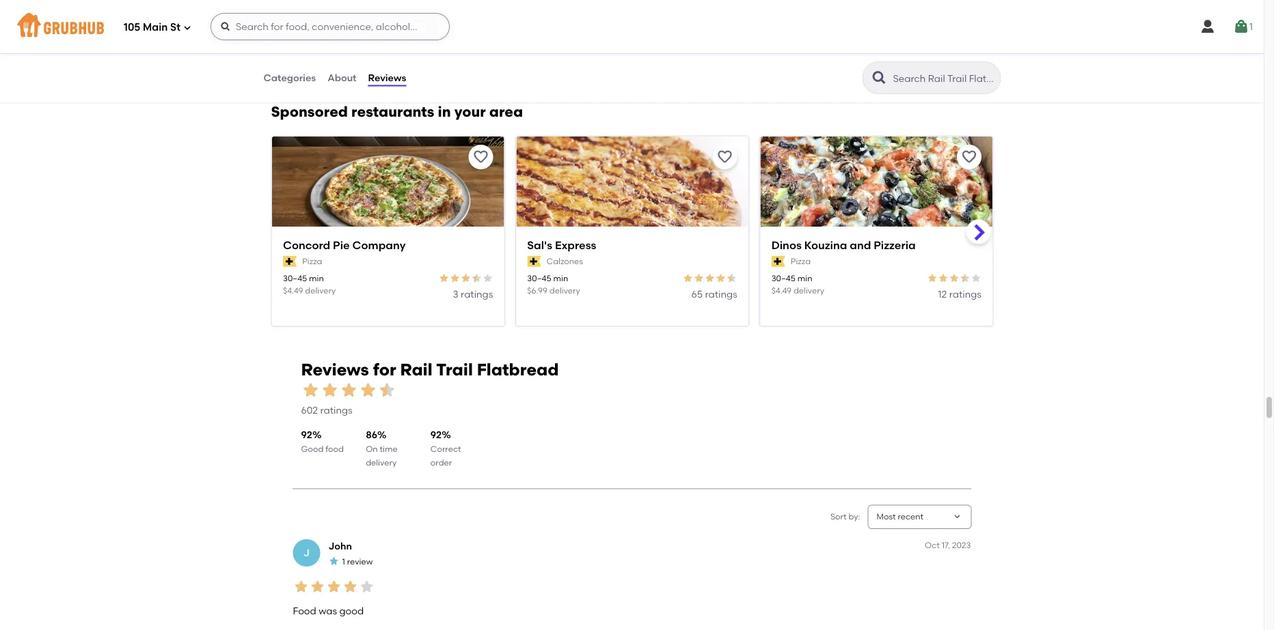 Task type: vqa. For each thing, say whether or not it's contained in the screenshot.
92 within the 92 Good food
yes



Task type: locate. For each thing, give the bounding box(es) containing it.
0 horizontal spatial svg image
[[183, 24, 191, 32]]

dinos kouzina and pizzeria
[[771, 238, 916, 252]]

1 horizontal spatial $4.49
[[771, 285, 791, 295]]

min inside 30–45 min $6.99 delivery
[[553, 274, 568, 284]]

good
[[301, 445, 324, 454]]

kouzina
[[804, 238, 847, 252]]

2 horizontal spatial save this restaurant button
[[957, 144, 981, 169]]

86 on time delivery
[[366, 429, 398, 468]]

30–45 for concord
[[283, 274, 307, 284]]

reviews
[[368, 72, 406, 84], [301, 360, 369, 380]]

subscription pass image for sal's
[[527, 256, 541, 267]]

2 subscription pass image from the left
[[527, 256, 541, 267]]

1 horizontal spatial 30–45 min $4.49 delivery
[[771, 274, 824, 295]]

delivery inside 86 on time delivery
[[366, 458, 397, 468]]

reviews up '602 ratings'
[[301, 360, 369, 380]]

0 horizontal spatial pizza
[[302, 256, 322, 266]]

1 horizontal spatial 30–45
[[527, 274, 551, 284]]

30–45
[[283, 274, 307, 284], [527, 274, 551, 284], [771, 274, 795, 284]]

categories button
[[263, 53, 317, 103]]

most recent
[[877, 512, 924, 522]]

0 horizontal spatial save this restaurant image
[[717, 149, 733, 165]]

1 save this restaurant image from the left
[[717, 149, 733, 165]]

92 inside 92 correct order
[[431, 429, 442, 441]]

92 up good
[[301, 429, 312, 441]]

1 vertical spatial reviews
[[301, 360, 369, 380]]

2 30–45 min $4.49 delivery from the left
[[771, 274, 824, 295]]

svg image
[[220, 21, 231, 32], [183, 24, 191, 32]]

about
[[328, 72, 357, 84]]

save this restaurant image
[[717, 149, 733, 165], [961, 149, 977, 165]]

$4.49 down dinos
[[771, 285, 791, 295]]

2 $4.49 from the left
[[771, 285, 791, 295]]

30–45 min $4.49 delivery down dinos
[[771, 274, 824, 295]]

pizza
[[302, 256, 322, 266], [791, 256, 811, 266]]

sponsored
[[271, 103, 348, 120]]

pizza down 'concord'
[[302, 256, 322, 266]]

1 vertical spatial 1
[[342, 557, 345, 567]]

min down calzones
[[553, 274, 568, 284]]

30–45 down dinos
[[771, 274, 795, 284]]

delivery down 'concord'
[[305, 285, 336, 295]]

0 horizontal spatial 1
[[342, 557, 345, 567]]

3 30–45 from the left
[[771, 274, 795, 284]]

min
[[309, 274, 324, 284], [553, 274, 568, 284], [797, 274, 812, 284]]

1 horizontal spatial subscription pass image
[[527, 256, 541, 267]]

1
[[1250, 21, 1253, 32], [342, 557, 345, 567]]

0 horizontal spatial subscription pass image
[[283, 256, 296, 267]]

sal's express
[[527, 238, 596, 252]]

92 up correct at the bottom of the page
[[431, 429, 442, 441]]

1 30–45 from the left
[[283, 274, 307, 284]]

ratings right 3
[[460, 288, 493, 300]]

92 for 92 correct order
[[431, 429, 442, 441]]

min down dinos
[[797, 274, 812, 284]]

delivery down time at the left bottom
[[366, 458, 397, 468]]

65
[[691, 288, 702, 300]]

st
[[170, 21, 180, 34]]

2 svg image from the left
[[1233, 18, 1250, 35]]

area
[[489, 103, 523, 120]]

Search Rail Trail Flatbread search field
[[892, 72, 996, 85]]

1 horizontal spatial save this restaurant button
[[712, 144, 737, 169]]

subscription pass image down sal's
[[527, 256, 541, 267]]

ratings
[[460, 288, 493, 300], [705, 288, 737, 300], [949, 288, 981, 300], [320, 405, 353, 417]]

1 horizontal spatial svg image
[[220, 21, 231, 32]]

good
[[339, 606, 364, 617]]

ratings right '12'
[[949, 288, 981, 300]]

star icon image
[[438, 273, 449, 284], [449, 273, 460, 284], [460, 273, 471, 284], [471, 273, 482, 284], [471, 273, 482, 284], [482, 273, 493, 284], [682, 273, 693, 284], [693, 273, 704, 284], [704, 273, 715, 284], [715, 273, 726, 284], [726, 273, 737, 284], [726, 273, 737, 284], [927, 273, 938, 284], [938, 273, 948, 284], [948, 273, 959, 284], [959, 273, 970, 284], [959, 273, 970, 284], [970, 273, 981, 284], [301, 381, 320, 400], [320, 381, 339, 400], [339, 381, 359, 400], [359, 381, 378, 400], [378, 381, 397, 400], [378, 381, 397, 400], [328, 557, 339, 567], [293, 579, 309, 596], [309, 579, 326, 596], [326, 579, 342, 596], [342, 579, 359, 596], [359, 579, 375, 596]]

trail
[[436, 360, 473, 380]]

30–45 for dinos
[[771, 274, 795, 284]]

subscription pass image
[[283, 256, 296, 267], [527, 256, 541, 267], [771, 256, 785, 267]]

92
[[301, 429, 312, 441], [431, 429, 442, 441]]

1 horizontal spatial 1
[[1250, 21, 1253, 32]]

0 vertical spatial reviews
[[368, 72, 406, 84]]

flatbread
[[477, 360, 559, 380]]

30–45 min $4.49 delivery
[[283, 274, 336, 295], [771, 274, 824, 295]]

2 save this restaurant image from the left
[[961, 149, 977, 165]]

$4.49 down 'concord'
[[283, 285, 303, 295]]

pie
[[333, 238, 349, 252]]

1 30–45 min $4.49 delivery from the left
[[283, 274, 336, 295]]

1 horizontal spatial save this restaurant image
[[961, 149, 977, 165]]

2 horizontal spatial subscription pass image
[[771, 256, 785, 267]]

about button
[[327, 53, 357, 103]]

delivery right '$6.99'
[[549, 285, 580, 295]]

1 inside button
[[1250, 21, 1253, 32]]

delivery down the kouzina
[[793, 285, 824, 295]]

svg image inside 1 button
[[1233, 18, 1250, 35]]

2 save this restaurant button from the left
[[712, 144, 737, 169]]

by:
[[849, 512, 860, 522]]

1 save this restaurant button from the left
[[468, 144, 493, 169]]

reviews up restaurants on the left
[[368, 72, 406, 84]]

reviews for reviews
[[368, 72, 406, 84]]

1 92 from the left
[[301, 429, 312, 441]]

2 horizontal spatial min
[[797, 274, 812, 284]]

sal's express link
[[527, 237, 737, 253]]

30–45 min $4.49 delivery for dinos
[[771, 274, 824, 295]]

on
[[366, 445, 378, 454]]

2023
[[952, 541, 971, 551]]

2 30–45 from the left
[[527, 274, 551, 284]]

3 save this restaurant button from the left
[[957, 144, 981, 169]]

was
[[319, 606, 337, 617]]

1 horizontal spatial min
[[553, 274, 568, 284]]

Sort by: field
[[877, 512, 924, 524]]

2 min from the left
[[553, 274, 568, 284]]

1 $4.49 from the left
[[283, 285, 303, 295]]

subscription pass image down dinos
[[771, 256, 785, 267]]

save this restaurant image for sal's express
[[717, 149, 733, 165]]

pizza down dinos
[[791, 256, 811, 266]]

105 main st
[[124, 21, 180, 34]]

rail
[[400, 360, 433, 380]]

0 horizontal spatial $4.49
[[283, 285, 303, 295]]

$4.49
[[283, 285, 303, 295], [771, 285, 791, 295]]

recent
[[898, 512, 924, 522]]

ratings for concord pie company
[[460, 288, 493, 300]]

0 vertical spatial 1
[[1250, 21, 1253, 32]]

caret down icon image
[[952, 512, 963, 523]]

30–45 down 'concord'
[[283, 274, 307, 284]]

92 good food
[[301, 429, 344, 454]]

subscription pass image for dinos
[[771, 256, 785, 267]]

ratings for dinos kouzina and pizzeria
[[949, 288, 981, 300]]

2 92 from the left
[[431, 429, 442, 441]]

min for dinos
[[797, 274, 812, 284]]

1 pizza from the left
[[302, 256, 322, 266]]

0 horizontal spatial min
[[309, 274, 324, 284]]

delivery for express
[[549, 285, 580, 295]]

30–45 min $4.49 delivery down 'concord'
[[283, 274, 336, 295]]

602 ratings
[[301, 405, 353, 417]]

1 horizontal spatial svg image
[[1233, 18, 1250, 35]]

0 horizontal spatial 30–45 min $4.49 delivery
[[283, 274, 336, 295]]

oct 17, 2023
[[925, 541, 971, 551]]

0 horizontal spatial 30–45
[[283, 274, 307, 284]]

save this restaurant button
[[468, 144, 493, 169], [712, 144, 737, 169], [957, 144, 981, 169]]

for
[[373, 360, 396, 380]]

0 horizontal spatial save this restaurant button
[[468, 144, 493, 169]]

svg image
[[1200, 18, 1216, 35], [1233, 18, 1250, 35]]

main
[[143, 21, 168, 34]]

92 inside 92 good food
[[301, 429, 312, 441]]

and
[[850, 238, 871, 252]]

1 horizontal spatial pizza
[[791, 256, 811, 266]]

your
[[454, 103, 486, 120]]

delivery
[[305, 285, 336, 295], [549, 285, 580, 295], [793, 285, 824, 295], [366, 458, 397, 468]]

min down 'concord'
[[309, 274, 324, 284]]

86
[[366, 429, 377, 441]]

sort by:
[[831, 512, 860, 522]]

3 subscription pass image from the left
[[771, 256, 785, 267]]

sort
[[831, 512, 847, 522]]

30–45 inside 30–45 min $6.99 delivery
[[527, 274, 551, 284]]

restaurants
[[351, 103, 434, 120]]

ratings right 65
[[705, 288, 737, 300]]

1 subscription pass image from the left
[[283, 256, 296, 267]]

3 min from the left
[[797, 274, 812, 284]]

1 button
[[1233, 14, 1253, 39]]

2 horizontal spatial 30–45
[[771, 274, 795, 284]]

delivery inside 30–45 min $6.99 delivery
[[549, 285, 580, 295]]

subscription pass image down 'concord'
[[283, 256, 296, 267]]

1 horizontal spatial 92
[[431, 429, 442, 441]]

sal's express logo image
[[516, 136, 748, 251]]

30–45 up '$6.99'
[[527, 274, 551, 284]]

1 min from the left
[[309, 274, 324, 284]]

2 pizza from the left
[[791, 256, 811, 266]]

oct
[[925, 541, 940, 551]]

0 horizontal spatial svg image
[[1200, 18, 1216, 35]]

reviews inside 'button'
[[368, 72, 406, 84]]

0 horizontal spatial 92
[[301, 429, 312, 441]]

main navigation navigation
[[0, 0, 1264, 53]]



Task type: describe. For each thing, give the bounding box(es) containing it.
dinos kouzina and pizzeria logo image
[[760, 136, 992, 251]]

min for sal's
[[553, 274, 568, 284]]

3 ratings
[[453, 288, 493, 300]]

order
[[431, 458, 452, 468]]

sponsored restaurants in your area
[[271, 103, 523, 120]]

105
[[124, 21, 140, 34]]

reviews for rail trail flatbread
[[301, 360, 559, 380]]

categories
[[264, 72, 316, 84]]

12
[[938, 288, 947, 300]]

$4.49 for concord pie company
[[283, 285, 303, 295]]

subscription pass image for concord
[[283, 256, 296, 267]]

save this restaurant image for dinos kouzina and pizzeria
[[961, 149, 977, 165]]

time
[[380, 445, 398, 454]]

review
[[347, 557, 373, 567]]

concord
[[283, 238, 330, 252]]

dinos kouzina and pizzeria link
[[771, 237, 981, 253]]

john
[[328, 541, 352, 553]]

food was good
[[293, 606, 364, 617]]

food
[[326, 445, 344, 454]]

ratings right 602
[[320, 405, 353, 417]]

reviews for reviews for rail trail flatbread
[[301, 360, 369, 380]]

delivery for pie
[[305, 285, 336, 295]]

12 ratings
[[938, 288, 981, 300]]

search icon image
[[871, 70, 888, 86]]

pizza for concord
[[302, 256, 322, 266]]

Search for food, convenience, alcohol... search field
[[211, 13, 450, 40]]

30–45 for sal's
[[527, 274, 551, 284]]

17,
[[942, 541, 950, 551]]

most
[[877, 512, 896, 522]]

min for concord
[[309, 274, 324, 284]]

$4.49 for dinos kouzina and pizzeria
[[771, 285, 791, 295]]

j
[[304, 548, 310, 559]]

92 for 92 good food
[[301, 429, 312, 441]]

reviews button
[[367, 53, 407, 103]]

602
[[301, 405, 318, 417]]

concord pie company link
[[283, 237, 493, 253]]

food
[[293, 606, 316, 617]]

1 for 1
[[1250, 21, 1253, 32]]

1 for 1 review
[[342, 557, 345, 567]]

in
[[438, 103, 451, 120]]

sal's
[[527, 238, 552, 252]]

92 correct order
[[431, 429, 461, 468]]

concord pie company logo image
[[272, 136, 504, 251]]

save this restaurant button for company
[[468, 144, 493, 169]]

save this restaurant button for and
[[957, 144, 981, 169]]

correct
[[431, 445, 461, 454]]

pizza for dinos
[[791, 256, 811, 266]]

1 svg image from the left
[[1200, 18, 1216, 35]]

30–45 min $4.49 delivery for concord
[[283, 274, 336, 295]]

30–45 min $6.99 delivery
[[527, 274, 580, 295]]

$6.99
[[527, 285, 547, 295]]

express
[[555, 238, 596, 252]]

pizzeria
[[873, 238, 916, 252]]

65 ratings
[[691, 288, 737, 300]]

calzones
[[546, 256, 583, 266]]

company
[[352, 238, 405, 252]]

ratings for sal's express
[[705, 288, 737, 300]]

delivery for kouzina
[[793, 285, 824, 295]]

1 review
[[342, 557, 373, 567]]

3
[[453, 288, 458, 300]]

dinos
[[771, 238, 801, 252]]

save this restaurant image
[[472, 149, 489, 165]]

concord pie company
[[283, 238, 405, 252]]



